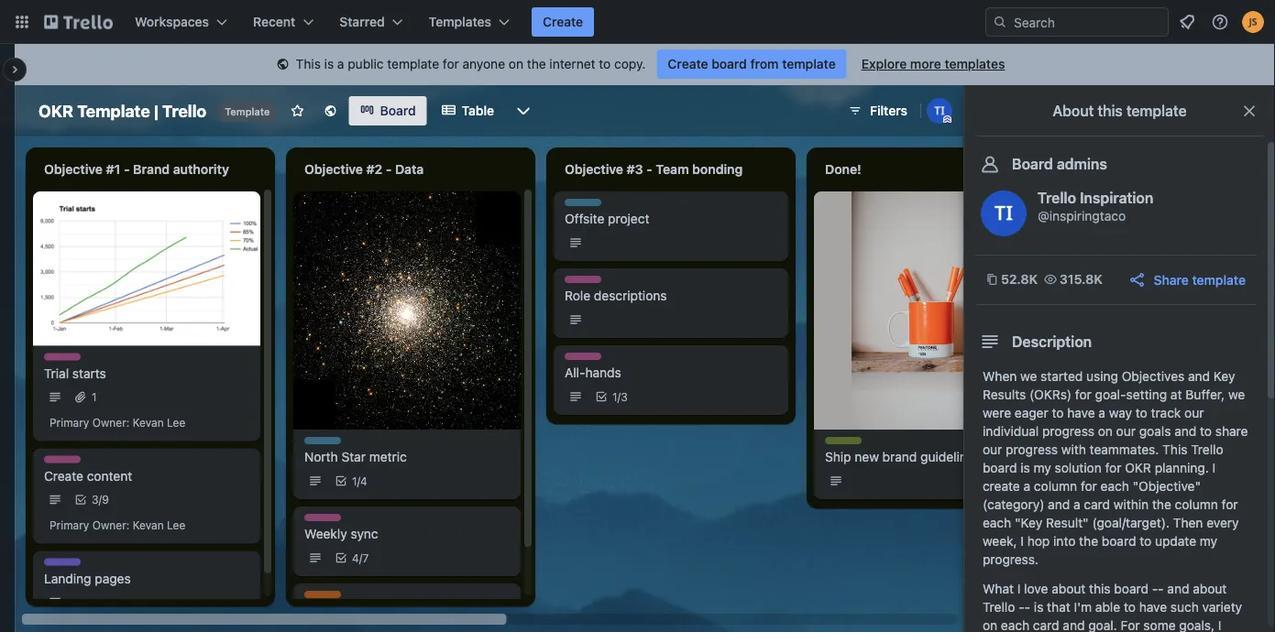 Task type: describe. For each thing, give the bounding box(es) containing it.
0 vertical spatial i
[[1213, 461, 1216, 476]]

board for board
[[380, 103, 416, 118]]

0 vertical spatial progress
[[1043, 424, 1095, 439]]

objective #2 - data
[[304, 162, 424, 177]]

Objective #2 - Data text field
[[293, 155, 528, 184]]

planning for north
[[304, 438, 350, 451]]

color: sky, title: "planning" element for offsite
[[565, 199, 611, 213]]

trial starts link
[[44, 365, 249, 383]]

color: pink, title: "in progress" element for trial
[[44, 354, 104, 367]]

in progress trial starts
[[44, 355, 106, 381]]

in for role descriptions
[[565, 277, 575, 290]]

brand
[[883, 450, 917, 465]]

progress.
[[983, 553, 1039, 568]]

to inside the what i love about this board -- and about trello -- is that i'm able to have such variety on each card and goal. for some goals,
[[1124, 600, 1136, 615]]

board for board admins
[[1012, 155, 1054, 173]]

and down i'm at right bottom
[[1063, 619, 1085, 633]]

key
[[1214, 369, 1236, 384]]

is inside the when we started using objectives and key results (okrs) for goal-setting at buffer, we were eager to have a way to track our individual progress on our goals and to share our progress with teammates. this trello board is my solution for okr planning. i create a column for each "objective" (category) and a card within the column for each "key result" (goal/target). then every week, i hop into the board to update my progress.
[[1021, 461, 1031, 476]]

data
[[395, 162, 424, 177]]

trello inspiration (inspiringtaco) image
[[927, 98, 953, 124]]

/ for metric
[[357, 475, 360, 488]]

started
[[1041, 369, 1083, 384]]

in progress role descriptions
[[565, 277, 667, 304]]

individual
[[983, 424, 1039, 439]]

templates button
[[418, 7, 521, 37]]

0 horizontal spatial 1
[[92, 391, 97, 404]]

progress for descriptions
[[578, 277, 625, 290]]

done
[[825, 438, 853, 451]]

1 for north star metric
[[352, 475, 357, 488]]

were
[[983, 406, 1012, 421]]

for down teammates.
[[1105, 461, 1122, 476]]

track
[[1151, 406, 1181, 421]]

in progress all-hands
[[565, 354, 625, 381]]

315.8k
[[1060, 272, 1103, 287]]

john smith (johnsmith38824343) image
[[1243, 11, 1265, 33]]

progress for hands
[[578, 354, 625, 367]]

okr inside text field
[[39, 101, 73, 121]]

result"
[[1046, 516, 1089, 531]]

north star metric link
[[304, 448, 510, 467]]

2 vertical spatial the
[[1080, 534, 1099, 549]]

color: sky, title: "planning" element for north
[[304, 437, 350, 451]]

objectives
[[1122, 369, 1185, 384]]

more
[[911, 56, 942, 72]]

to down setting
[[1136, 406, 1148, 421]]

star or unstar board image
[[290, 104, 305, 118]]

from
[[751, 56, 779, 72]]

trello inspiration (inspiringtaco) image
[[981, 191, 1027, 237]]

weekly sync link
[[304, 525, 510, 544]]

authority
[[173, 162, 229, 177]]

is inside the what i love about this board -- and about trello -- is that i'm able to have such variety on each card and goal. for some goals,
[[1034, 600, 1044, 615]]

board inside the what i love about this board -- and about trello -- is that i'm able to have such variety on each card and goal. for some goals,
[[1115, 582, 1149, 597]]

i'm
[[1074, 600, 1092, 615]]

- inside text box
[[124, 162, 130, 177]]

(goal/target).
[[1093, 516, 1170, 531]]

trello inspiration link
[[1038, 189, 1154, 207]]

open information menu image
[[1211, 13, 1230, 31]]

board left from
[[712, 56, 747, 72]]

/ for content
[[99, 494, 102, 507]]

for
[[1121, 619, 1140, 633]]

guidelines
[[921, 450, 981, 465]]

: for trial starts
[[126, 417, 130, 430]]

using
[[1087, 369, 1119, 384]]

1 vertical spatial column
[[1175, 497, 1219, 513]]

- inside text field
[[386, 162, 392, 177]]

star
[[342, 450, 366, 465]]

0 vertical spatial this
[[1098, 102, 1123, 120]]

planning north star metric
[[304, 438, 407, 465]]

Search field
[[1008, 8, 1168, 36]]

template right public
[[387, 56, 439, 72]]

owner for starts
[[92, 417, 126, 430]]

update
[[1155, 534, 1197, 549]]

planning for offsite
[[565, 200, 611, 213]]

team
[[656, 162, 689, 177]]

okr inside the when we started using objectives and key results (okrs) for goal-setting at buffer, we were eager to have a way to track our individual progress on our goals and to share our progress with teammates. this trello board is my solution for okr planning. i create a column for each "objective" (category) and a card within the column for each "key result" (goal/target). then every week, i hop into the board to update my progress.
[[1125, 461, 1152, 476]]

primary owner : kevan lee for create content
[[50, 520, 186, 533]]

in progress weekly sync
[[304, 515, 378, 542]]

about
[[1053, 102, 1094, 120]]

on inside the when we started using objectives and key results (okrs) for goal-setting at buffer, we were eager to have a way to track our individual progress on our goals and to share our progress with teammates. this trello board is my solution for okr planning. i create a column for each "objective" (category) and a card within the column for each "key result" (goal/target). then every week, i hop into the board to update my progress.
[[1098, 424, 1113, 439]]

have for (okrs)
[[1068, 406, 1096, 421]]

objective for objective #1 - brand authority
[[44, 162, 103, 177]]

about this template
[[1053, 102, 1187, 120]]

all-
[[565, 365, 586, 381]]

and up buffer,
[[1188, 369, 1211, 384]]

i inside the what i love about this board -- and about trello -- is that i'm able to have such variety on each card and goal. for some goals,
[[1018, 582, 1021, 597]]

0 notifications image
[[1177, 11, 1199, 33]]

1 vertical spatial progress
[[1006, 442, 1058, 458]]

1 horizontal spatial we
[[1229, 387, 1246, 403]]

starred
[[340, 14, 385, 29]]

progress for sync
[[317, 515, 364, 528]]

#2
[[366, 162, 383, 177]]

back to home image
[[44, 7, 113, 37]]

anyone
[[463, 56, 505, 72]]

template right about
[[1127, 102, 1187, 120]]

results
[[983, 387, 1026, 403]]

when
[[983, 369, 1017, 384]]

weekly
[[304, 527, 347, 542]]

new
[[855, 450, 879, 465]]

primary for trial
[[50, 417, 89, 430]]

trial
[[44, 366, 69, 381]]

0 vertical spatial is
[[324, 56, 334, 72]]

and up such
[[1168, 582, 1190, 597]]

trello inside the what i love about this board -- and about trello -- is that i'm able to have such variety on each card and goal. for some goals,
[[983, 600, 1016, 615]]

in for weekly sync
[[304, 515, 314, 528]]

create for create
[[543, 14, 583, 29]]

planning.
[[1155, 461, 1209, 476]]

goal-
[[1096, 387, 1127, 403]]

search image
[[993, 15, 1008, 29]]

color: pink, title: "in progress" element for weekly
[[304, 514, 364, 528]]

pages
[[95, 572, 131, 587]]

metric
[[369, 450, 407, 465]]

color: pink, title: "in progress" element for all-
[[565, 353, 625, 367]]

create board from template link
[[657, 50, 847, 79]]

table
[[462, 103, 494, 118]]

public image
[[323, 104, 338, 118]]

(category)
[[983, 497, 1045, 513]]

offsite project link
[[565, 210, 778, 228]]

such
[[1171, 600, 1199, 615]]

4 / 7
[[352, 552, 369, 565]]

what i love about this board -- and about trello -- is that i'm able to have such variety on each card and goal. for some goals,
[[983, 582, 1246, 633]]

landing pages link
[[44, 570, 249, 588]]

copy.
[[614, 56, 646, 72]]

- inside text field
[[647, 162, 653, 177]]

variety
[[1203, 600, 1243, 615]]

create board from template
[[668, 56, 836, 72]]

color: pink, title: "in progress" element for role
[[565, 276, 625, 290]]

role
[[565, 288, 591, 304]]

0 vertical spatial each
[[1101, 479, 1130, 494]]

share template button
[[1128, 271, 1246, 290]]

create for create board from template
[[668, 56, 708, 72]]

share template
[[1154, 272, 1246, 287]]

: for create content
[[126, 520, 130, 533]]

this inside the what i love about this board -- and about trello -- is that i'm able to have such variety on each card and goal. for some goals,
[[1090, 582, 1111, 597]]

solution
[[1055, 461, 1102, 476]]

ship
[[825, 450, 852, 465]]

description
[[1012, 333, 1092, 351]]

templates
[[945, 56, 1005, 72]]

create button
[[532, 7, 594, 37]]

to left copy.
[[599, 56, 611, 72]]

share
[[1216, 424, 1249, 439]]

3 / 9
[[92, 494, 109, 507]]

card inside the when we started using objectives and key results (okrs) for goal-setting at buffer, we were eager to have a way to track our individual progress on our goals and to share our progress with teammates. this trello board is my solution for okr planning. i create a column for each "objective" (category) and a card within the column for each "key result" (goal/target). then every week, i hop into the board to update my progress.
[[1084, 497, 1111, 513]]

have for and
[[1140, 600, 1167, 615]]

0 vertical spatial 4
[[360, 475, 367, 488]]

landing
[[44, 572, 91, 587]]

done ship new brand guidelines
[[825, 438, 981, 465]]

content
[[87, 469, 132, 484]]

love
[[1024, 582, 1049, 597]]

a left public
[[337, 56, 344, 72]]



Task type: locate. For each thing, give the bounding box(es) containing it.
the down "objective"
[[1153, 497, 1172, 513]]

1 horizontal spatial is
[[1021, 461, 1031, 476]]

progress inside "in progress role descriptions"
[[578, 277, 625, 290]]

what
[[983, 582, 1014, 597]]

card down that
[[1033, 619, 1060, 633]]

1 horizontal spatial 4
[[360, 475, 367, 488]]

1 horizontal spatial planning
[[565, 200, 611, 213]]

offsite
[[565, 211, 605, 227]]

1 objective from the left
[[44, 162, 103, 177]]

goals
[[1140, 424, 1171, 439]]

color: pink, title: "in progress" element
[[565, 276, 625, 290], [565, 353, 625, 367], [44, 354, 104, 367], [44, 456, 104, 470], [304, 514, 364, 528]]

1 for all-hands
[[613, 391, 618, 403]]

: down create content link
[[126, 520, 130, 533]]

we down key
[[1229, 387, 1246, 403]]

1 vertical spatial this
[[1163, 442, 1188, 458]]

7
[[363, 552, 369, 565]]

on down 'what'
[[983, 619, 998, 633]]

/ for hands
[[618, 391, 621, 403]]

primary up color: purple, title: "on hold" element
[[50, 520, 89, 533]]

primary element
[[0, 0, 1276, 44]]

1 owner from the top
[[92, 417, 126, 430]]

progress up with
[[1043, 424, 1095, 439]]

1 horizontal spatial objective
[[304, 162, 363, 177]]

with
[[1062, 442, 1087, 458]]

progress for content
[[57, 457, 104, 470]]

brand
[[133, 162, 170, 177]]

create inside the in progress create content
[[44, 469, 83, 484]]

1 horizontal spatial create
[[543, 14, 583, 29]]

admins
[[1057, 155, 1108, 173]]

kevan for starts
[[133, 417, 164, 430]]

on inside the what i love about this board -- and about trello -- is that i'm able to have such variety on each card and goal. for some goals,
[[983, 619, 998, 633]]

primary owner : kevan lee for trial starts
[[50, 417, 186, 430]]

/ down star
[[357, 475, 360, 488]]

have down goal-
[[1068, 406, 1096, 421]]

/ down content
[[99, 494, 102, 507]]

board up the able
[[1115, 582, 1149, 597]]

kevan for content
[[133, 520, 164, 533]]

2 about from the left
[[1193, 582, 1227, 597]]

template inside text field
[[77, 101, 150, 121]]

2 horizontal spatial 1
[[613, 391, 618, 403]]

kevan down create content link
[[133, 520, 164, 533]]

primary owner : kevan lee down 9 at the left bottom
[[50, 520, 186, 533]]

Objective #3 - Team bonding text field
[[554, 155, 789, 184]]

within
[[1114, 497, 1149, 513]]

1 vertical spatial create
[[668, 56, 708, 72]]

and up result"
[[1048, 497, 1070, 513]]

0 vertical spatial 3
[[621, 391, 628, 403]]

planning inside planning north star metric
[[304, 438, 350, 451]]

color: sky, title: "planning" element
[[565, 199, 611, 213], [304, 437, 350, 451]]

owner for content
[[92, 520, 126, 533]]

1 vertical spatial on
[[1098, 424, 1113, 439]]

template left star or unstar board icon
[[225, 106, 270, 118]]

have up some
[[1140, 600, 1167, 615]]

template right share
[[1193, 272, 1246, 287]]

/ down hands
[[618, 391, 621, 403]]

0 vertical spatial primary
[[50, 417, 89, 430]]

board admins
[[1012, 155, 1108, 173]]

0 horizontal spatial the
[[527, 56, 546, 72]]

1 vertical spatial our
[[1117, 424, 1136, 439]]

Done! text field
[[814, 155, 1049, 184]]

2 primary from the top
[[50, 520, 89, 533]]

is left public
[[324, 56, 334, 72]]

progress inside in progress weekly sync
[[317, 515, 364, 528]]

at
[[1171, 387, 1182, 403]]

9
[[102, 494, 109, 507]]

2 vertical spatial on
[[983, 619, 998, 633]]

board
[[380, 103, 416, 118], [1012, 155, 1054, 173]]

owner up the in progress create content
[[92, 417, 126, 430]]

on right anyone
[[509, 56, 524, 72]]

planning down 'objective #3 - team bonding' at the top of the page
[[565, 200, 611, 213]]

objective #3 - team bonding
[[565, 162, 743, 177]]

1 horizontal spatial the
[[1080, 534, 1099, 549]]

progress inside the in progress create content
[[57, 457, 104, 470]]

okr template | trello
[[39, 101, 206, 121]]

owner
[[92, 417, 126, 430], [92, 520, 126, 533]]

2 owner from the top
[[92, 520, 126, 533]]

primary owner : kevan lee up content
[[50, 417, 186, 430]]

descriptions
[[594, 288, 667, 304]]

able
[[1096, 600, 1121, 615]]

to down (okrs)
[[1052, 406, 1064, 421]]

2 : from the top
[[126, 520, 130, 533]]

2 horizontal spatial on
[[1098, 424, 1113, 439]]

planning left metric
[[304, 438, 350, 451]]

workspaces button
[[124, 7, 238, 37]]

1 vertical spatial kevan
[[133, 520, 164, 533]]

(okrs)
[[1030, 387, 1072, 403]]

column
[[1034, 479, 1078, 494], [1175, 497, 1219, 513]]

in inside in progress all-hands
[[565, 354, 575, 367]]

1 vertical spatial owner
[[92, 520, 126, 533]]

the right the "into"
[[1080, 534, 1099, 549]]

column up "then" on the right bottom of page
[[1175, 497, 1219, 513]]

in inside in progress weekly sync
[[304, 515, 314, 528]]

create
[[543, 14, 583, 29], [668, 56, 708, 72], [44, 469, 83, 484]]

trello inside text field
[[162, 101, 206, 121]]

0 horizontal spatial column
[[1034, 479, 1078, 494]]

|
[[154, 101, 159, 121]]

2 objective from the left
[[304, 162, 363, 177]]

0 horizontal spatial about
[[1052, 582, 1086, 597]]

primary for create
[[50, 520, 89, 533]]

our down buffer,
[[1185, 406, 1205, 421]]

1 down hands
[[613, 391, 618, 403]]

0 vertical spatial primary owner : kevan lee
[[50, 417, 186, 430]]

1 horizontal spatial this
[[1163, 442, 1188, 458]]

in inside "in progress role descriptions"
[[565, 277, 575, 290]]

trello inside the when we started using objectives and key results (okrs) for goal-setting at buffer, we were eager to have a way to track our individual progress on our goals and to share our progress with teammates. this trello board is my solution for okr planning. i create a column for each "objective" (category) and a card within the column for each "key result" (goal/target). then every week, i hop into the board to update my progress.
[[1191, 442, 1224, 458]]

card left within
[[1084, 497, 1111, 513]]

card
[[1084, 497, 1111, 513], [1033, 619, 1060, 633]]

0 vertical spatial lee
[[167, 417, 186, 430]]

to left share
[[1200, 424, 1212, 439]]

1 vertical spatial my
[[1200, 534, 1218, 549]]

this right sm image
[[296, 56, 321, 72]]

a up (category)
[[1024, 479, 1031, 494]]

1 vertical spatial primary
[[50, 520, 89, 533]]

in left hands
[[565, 354, 575, 367]]

1 horizontal spatial column
[[1175, 497, 1219, 513]]

lee for content
[[167, 520, 186, 533]]

0 horizontal spatial we
[[1021, 369, 1038, 384]]

and down track
[[1175, 424, 1197, 439]]

1 horizontal spatial on
[[983, 619, 998, 633]]

2 kevan from the top
[[133, 520, 164, 533]]

1 horizontal spatial our
[[1117, 424, 1136, 439]]

1 vertical spatial planning
[[304, 438, 350, 451]]

1 vertical spatial each
[[983, 516, 1012, 531]]

each
[[1101, 479, 1130, 494], [983, 516, 1012, 531], [1001, 619, 1030, 633]]

our down individual
[[983, 442, 1003, 458]]

2 horizontal spatial the
[[1153, 497, 1172, 513]]

in for create content
[[44, 457, 54, 470]]

this up planning.
[[1163, 442, 1188, 458]]

for left anyone
[[443, 56, 459, 72]]

1 horizontal spatial have
[[1140, 600, 1167, 615]]

then
[[1174, 516, 1204, 531]]

0 horizontal spatial this
[[296, 56, 321, 72]]

trello down 'what'
[[983, 600, 1016, 615]]

explore
[[862, 56, 907, 72]]

in for trial starts
[[44, 355, 54, 367]]

customize views image
[[515, 102, 533, 120]]

1 horizontal spatial my
[[1200, 534, 1218, 549]]

board up create
[[983, 461, 1018, 476]]

card inside the what i love about this board -- and about trello -- is that i'm able to have such variety on each card and goal. for some goals,
[[1033, 619, 1060, 633]]

to down (goal/target).
[[1140, 534, 1152, 549]]

on hold landing pages
[[44, 560, 131, 587]]

0 horizontal spatial 4
[[352, 552, 359, 565]]

0 horizontal spatial planning
[[304, 438, 350, 451]]

i left love
[[1018, 582, 1021, 597]]

in left "descriptions" at the top of page
[[565, 277, 575, 290]]

0 horizontal spatial my
[[1034, 461, 1052, 476]]

trello up @inspiringtaco
[[1038, 189, 1077, 207]]

/
[[618, 391, 621, 403], [357, 475, 360, 488], [99, 494, 102, 507], [359, 552, 363, 565]]

buffer,
[[1186, 387, 1225, 403]]

this right about
[[1098, 102, 1123, 120]]

color: pink, title: "in progress" element for create
[[44, 456, 104, 470]]

board down (goal/target).
[[1102, 534, 1137, 549]]

1 vertical spatial this
[[1090, 582, 1111, 597]]

1 : from the top
[[126, 417, 130, 430]]

primary up the in progress create content
[[50, 417, 89, 430]]

is down love
[[1034, 600, 1044, 615]]

0 vertical spatial card
[[1084, 497, 1111, 513]]

lee down trial starts link
[[167, 417, 186, 430]]

hold
[[62, 560, 87, 573]]

for down solution
[[1081, 479, 1098, 494]]

in left starts
[[44, 355, 54, 367]]

this member is an admin of this board. image
[[944, 116, 952, 124]]

board
[[712, 56, 747, 72], [983, 461, 1018, 476], [1102, 534, 1137, 549], [1115, 582, 1149, 597]]

0 vertical spatial board
[[380, 103, 416, 118]]

planning offsite project
[[565, 200, 650, 227]]

template right from
[[782, 56, 836, 72]]

1 vertical spatial okr
[[1125, 461, 1152, 476]]

progress inside in progress trial starts
[[57, 355, 104, 367]]

objective #1 - brand authority
[[44, 162, 229, 177]]

i
[[1213, 461, 1216, 476], [1021, 534, 1024, 549], [1018, 582, 1021, 597]]

0 horizontal spatial board
[[380, 103, 416, 118]]

lee down create content link
[[167, 520, 186, 533]]

objective inside text box
[[44, 162, 103, 177]]

this inside the when we started using objectives and key results (okrs) for goal-setting at buffer, we were eager to have a way to track our individual progress on our goals and to share our progress with teammates. this trello board is my solution for okr planning. i create a column for each "objective" (category) and a card within the column for each "key result" (goal/target). then every week, i hop into the board to update my progress.
[[1163, 442, 1188, 458]]

trello right |
[[162, 101, 206, 121]]

my
[[1034, 461, 1052, 476], [1200, 534, 1218, 549]]

on
[[509, 56, 524, 72], [1098, 424, 1113, 439], [983, 619, 998, 633]]

objective for objective #3 - team bonding
[[565, 162, 624, 177]]

inspiration
[[1080, 189, 1154, 207]]

our up teammates.
[[1117, 424, 1136, 439]]

board down public
[[380, 103, 416, 118]]

1 horizontal spatial board
[[1012, 155, 1054, 173]]

1 primary from the top
[[50, 417, 89, 430]]

0 horizontal spatial on
[[509, 56, 524, 72]]

when we started using objectives and key results (okrs) for goal-setting at buffer, we were eager to have a way to track our individual progress on our goals and to share our progress with teammates. this trello board is my solution for okr planning. i create a column for each "objective" (category) and a card within the column for each "key result" (goal/target). then every week, i hop into the board to update my progress.
[[983, 369, 1249, 568]]

okr down back to home image
[[39, 101, 73, 121]]

0 vertical spatial kevan
[[133, 417, 164, 430]]

trello inspiration @inspiringtaco
[[1038, 189, 1154, 224]]

/ down sync
[[359, 552, 363, 565]]

1 vertical spatial color: sky, title: "planning" element
[[304, 437, 350, 451]]

filters
[[870, 103, 908, 118]]

board link
[[349, 96, 427, 126]]

1 vertical spatial primary owner : kevan lee
[[50, 520, 186, 533]]

color: lime, title: "done" element
[[825, 437, 862, 451]]

i right planning.
[[1213, 461, 1216, 476]]

2 vertical spatial is
[[1034, 600, 1044, 615]]

about
[[1052, 582, 1086, 597], [1193, 582, 1227, 597]]

2 vertical spatial each
[[1001, 619, 1030, 633]]

this up the able
[[1090, 582, 1111, 597]]

1 vertical spatial :
[[126, 520, 130, 533]]

on down way
[[1098, 424, 1113, 439]]

1 horizontal spatial template
[[225, 106, 270, 118]]

teammates.
[[1090, 442, 1159, 458]]

1 / 3
[[613, 391, 628, 403]]

create
[[983, 479, 1020, 494]]

0 horizontal spatial have
[[1068, 406, 1096, 421]]

template inside button
[[1193, 272, 1246, 287]]

in for all-hands
[[565, 354, 575, 367]]

Board name text field
[[29, 96, 216, 126]]

my left solution
[[1034, 461, 1052, 476]]

0 horizontal spatial color: sky, title: "planning" element
[[304, 437, 350, 451]]

1 about from the left
[[1052, 582, 1086, 597]]

sync
[[351, 527, 378, 542]]

objective left #2
[[304, 162, 363, 177]]

2 horizontal spatial is
[[1034, 600, 1044, 615]]

0 horizontal spatial our
[[983, 442, 1003, 458]]

0 vertical spatial create
[[543, 14, 583, 29]]

0 horizontal spatial create
[[44, 469, 83, 484]]

0 vertical spatial column
[[1034, 479, 1078, 494]]

have inside the when we started using objectives and key results (okrs) for goal-setting at buffer, we were eager to have a way to track our individual progress on our goals and to share our progress with teammates. this trello board is my solution for okr planning. i create a column for each "objective" (category) and a card within the column for each "key result" (goal/target). then every week, i hop into the board to update my progress.
[[1068, 406, 1096, 421]]

owner down 9 at the left bottom
[[92, 520, 126, 533]]

role descriptions link
[[565, 287, 778, 305]]

0 vertical spatial color: sky, title: "planning" element
[[565, 199, 611, 213]]

is up (category)
[[1021, 461, 1031, 476]]

create inside button
[[543, 14, 583, 29]]

0 vertical spatial owner
[[92, 417, 126, 430]]

1 primary owner : kevan lee from the top
[[50, 417, 186, 430]]

okr down teammates.
[[1125, 461, 1152, 476]]

1 horizontal spatial 3
[[621, 391, 628, 403]]

0 vertical spatial we
[[1021, 369, 1038, 384]]

public
[[348, 56, 384, 72]]

we up (okrs)
[[1021, 369, 1038, 384]]

1 vertical spatial card
[[1033, 619, 1060, 633]]

1 vertical spatial the
[[1153, 497, 1172, 513]]

objective left #3
[[565, 162, 624, 177]]

1 vertical spatial 4
[[352, 552, 359, 565]]

my down every
[[1200, 534, 1218, 549]]

objective for objective #2 - data
[[304, 162, 363, 177]]

0 horizontal spatial is
[[324, 56, 334, 72]]

2 horizontal spatial objective
[[565, 162, 624, 177]]

2 vertical spatial i
[[1018, 582, 1021, 597]]

templates
[[429, 14, 492, 29]]

1 horizontal spatial card
[[1084, 497, 1111, 513]]

0 vertical spatial :
[[126, 417, 130, 430]]

template left |
[[77, 101, 150, 121]]

create right copy.
[[668, 56, 708, 72]]

in left content
[[44, 457, 54, 470]]

have inside the what i love about this board -- and about trello -- is that i'm able to have such variety on each card and goal. for some goals,
[[1140, 600, 1167, 615]]

2 lee from the top
[[167, 520, 186, 533]]

objective
[[44, 162, 103, 177], [304, 162, 363, 177], [565, 162, 624, 177]]

3 objective from the left
[[565, 162, 624, 177]]

1 vertical spatial board
[[1012, 155, 1054, 173]]

: down trial starts link
[[126, 417, 130, 430]]

each down 'what'
[[1001, 619, 1030, 633]]

for up every
[[1222, 497, 1239, 513]]

in left sync
[[304, 515, 314, 528]]

4 left 7
[[352, 552, 359, 565]]

for down using
[[1076, 387, 1092, 403]]

2 horizontal spatial our
[[1185, 406, 1205, 421]]

0 horizontal spatial okr
[[39, 101, 73, 121]]

1 down star
[[352, 475, 357, 488]]

0 vertical spatial the
[[527, 56, 546, 72]]

0 horizontal spatial objective
[[44, 162, 103, 177]]

0 horizontal spatial template
[[77, 101, 150, 121]]

1 horizontal spatial color: sky, title: "planning" element
[[565, 199, 611, 213]]

sm image
[[274, 56, 292, 74]]

lee
[[167, 417, 186, 430], [167, 520, 186, 533]]

objective left #1
[[44, 162, 103, 177]]

i left hop
[[1021, 534, 1024, 549]]

0 vertical spatial okr
[[39, 101, 73, 121]]

progress inside in progress all-hands
[[578, 354, 625, 367]]

recent button
[[242, 7, 325, 37]]

to
[[599, 56, 611, 72], [1052, 406, 1064, 421], [1136, 406, 1148, 421], [1200, 424, 1212, 439], [1140, 534, 1152, 549], [1124, 600, 1136, 615]]

1 vertical spatial i
[[1021, 534, 1024, 549]]

objective inside text field
[[304, 162, 363, 177]]

have
[[1068, 406, 1096, 421], [1140, 600, 1167, 615]]

goal.
[[1089, 619, 1118, 633]]

0 horizontal spatial 3
[[92, 494, 99, 507]]

52.8k
[[1001, 272, 1038, 287]]

the left internet
[[527, 56, 546, 72]]

planning
[[565, 200, 611, 213], [304, 438, 350, 451]]

planning inside planning offsite project
[[565, 200, 611, 213]]

on
[[44, 560, 59, 573]]

starred button
[[329, 7, 414, 37]]

2 vertical spatial create
[[44, 469, 83, 484]]

1 vertical spatial is
[[1021, 461, 1031, 476]]

a left way
[[1099, 406, 1106, 421]]

into
[[1054, 534, 1076, 549]]

Objective #1 - Brand authority text field
[[33, 155, 268, 184]]

in inside in progress trial starts
[[44, 355, 54, 367]]

"key
[[1015, 516, 1043, 531]]

filters button
[[843, 96, 913, 126]]

create up internet
[[543, 14, 583, 29]]

color: orange, title: "done (for now)" element
[[304, 591, 341, 599]]

template
[[387, 56, 439, 72], [782, 56, 836, 72], [1127, 102, 1187, 120], [1193, 272, 1246, 287]]

1 vertical spatial lee
[[167, 520, 186, 533]]

each up week,
[[983, 516, 1012, 531]]

0 vertical spatial have
[[1068, 406, 1096, 421]]

progress down individual
[[1006, 442, 1058, 458]]

internet
[[550, 56, 596, 72]]

column down solution
[[1034, 479, 1078, 494]]

0 vertical spatial our
[[1185, 406, 1205, 421]]

lee for starts
[[167, 417, 186, 430]]

trello inside trello inspiration @inspiringtaco
[[1038, 189, 1077, 207]]

a up result"
[[1074, 497, 1081, 513]]

all-hands link
[[565, 364, 778, 382]]

objective inside text field
[[565, 162, 624, 177]]

recent
[[253, 14, 296, 29]]

1 lee from the top
[[167, 417, 186, 430]]

0 vertical spatial my
[[1034, 461, 1052, 476]]

2 horizontal spatial create
[[668, 56, 708, 72]]

1 / 4
[[352, 475, 367, 488]]

hands
[[586, 365, 622, 381]]

2 vertical spatial our
[[983, 442, 1003, 458]]

color: purple, title: "on hold" element
[[44, 559, 87, 573]]

/ for sync
[[359, 552, 363, 565]]

each inside the what i love about this board -- and about trello -- is that i'm able to have such variety on each card and goal. for some goals,
[[1001, 619, 1030, 633]]

create left content
[[44, 469, 83, 484]]

explore more templates link
[[851, 50, 1016, 79]]

4 down star
[[360, 475, 367, 488]]

progress for starts
[[57, 355, 104, 367]]

3 left 9 at the left bottom
[[92, 494, 99, 507]]

each up within
[[1101, 479, 1130, 494]]

1 kevan from the top
[[133, 417, 164, 430]]

about up that
[[1052, 582, 1086, 597]]

in inside the in progress create content
[[44, 457, 54, 470]]

create content link
[[44, 467, 249, 486]]

explore more templates
[[862, 56, 1005, 72]]

1 vertical spatial 3
[[92, 494, 99, 507]]

2 primary owner : kevan lee from the top
[[50, 520, 186, 533]]

board inside 'link'
[[380, 103, 416, 118]]

1 horizontal spatial 1
[[352, 475, 357, 488]]



Task type: vqa. For each thing, say whether or not it's contained in the screenshot.
"Print, Export, And Share"
no



